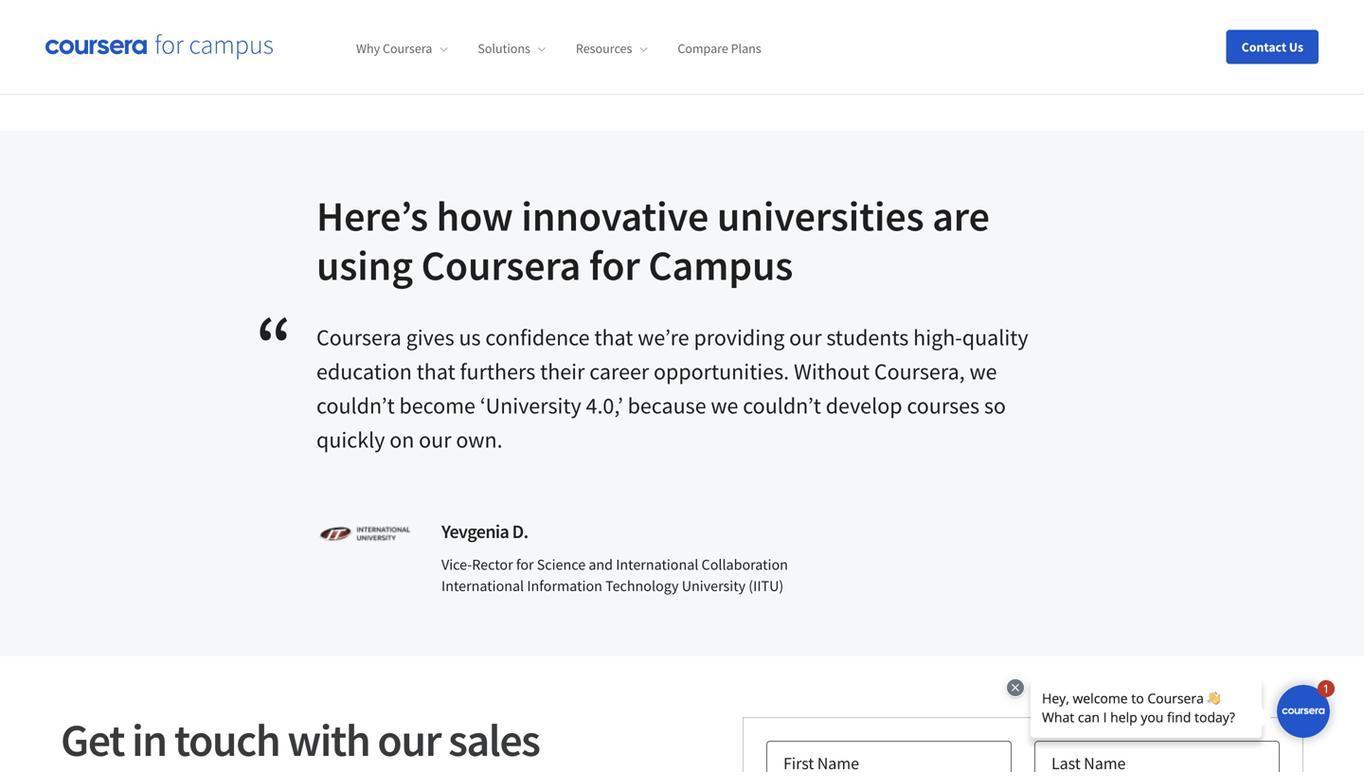 Task type: vqa. For each thing, say whether or not it's contained in the screenshot.
Contact
yes



Task type: describe. For each thing, give the bounding box(es) containing it.
because
[[628, 391, 706, 420]]

us
[[459, 323, 481, 352]]

innovative
[[521, 190, 709, 242]]

furthers
[[460, 357, 536, 386]]

coursera gives us confidence that we're providing our students high-quality education that furthers their career opportunities. without coursera, we couldn't become 'university 4.0,' because we couldn't develop courses so quickly on our own.
[[316, 323, 1029, 454]]

contact
[[1242, 38, 1287, 55]]

team
[[61, 757, 155, 772]]

using
[[316, 239, 413, 291]]

0 horizontal spatial international
[[442, 577, 524, 596]]

(iitu)
[[749, 577, 784, 596]]

vice-
[[442, 555, 472, 574]]

contact us button
[[1227, 30, 1319, 64]]

we're
[[638, 323, 689, 352]]

education
[[316, 357, 412, 386]]

plans
[[731, 40, 761, 57]]

own.
[[456, 426, 503, 454]]

international information technology university (iitu) image
[[316, 517, 411, 553]]

touch
[[174, 712, 280, 768]]

2 couldn't from the left
[[743, 391, 821, 420]]

and
[[589, 555, 613, 574]]

resources link
[[576, 40, 647, 57]]

without
[[794, 357, 870, 386]]

vice-rector for science and international collaboration international information technology university (iitu)
[[442, 555, 788, 596]]

us
[[1289, 38, 1304, 55]]

gives
[[406, 323, 454, 352]]

1 vertical spatial our
[[419, 426, 452, 454]]

d.
[[512, 520, 528, 543]]

here's how innovative universities are using coursera for campus
[[316, 190, 990, 291]]

with
[[287, 712, 370, 768]]

coursera,
[[874, 357, 965, 386]]

yevgenia
[[442, 520, 509, 543]]

quickly
[[316, 426, 385, 454]]

compare plans link
[[678, 40, 761, 57]]

universities
[[717, 190, 924, 242]]

technology
[[606, 577, 679, 596]]

compare
[[678, 40, 728, 57]]

their
[[540, 357, 585, 386]]

courses
[[907, 391, 980, 420]]

coursera for campus image
[[45, 34, 273, 60]]

0 vertical spatial our
[[789, 323, 822, 352]]

1 couldn't from the left
[[316, 391, 395, 420]]

contact us
[[1242, 38, 1304, 55]]

why coursera link
[[356, 40, 448, 57]]

Last Name text field
[[1035, 741, 1280, 772]]

coursera inside the here's how innovative universities are using coursera for campus
[[421, 239, 581, 291]]

for inside the here's how innovative universities are using coursera for campus
[[589, 239, 640, 291]]



Task type: locate. For each thing, give the bounding box(es) containing it.
couldn't
[[316, 391, 395, 420], [743, 391, 821, 420]]

university
[[682, 577, 746, 596]]

science
[[537, 555, 586, 574]]

1 horizontal spatial international
[[616, 555, 699, 574]]

confidence
[[485, 323, 590, 352]]

campus
[[648, 239, 793, 291]]

1 horizontal spatial we
[[970, 357, 997, 386]]

solutions
[[478, 40, 530, 57]]

First Name text field
[[767, 741, 1012, 772]]

students
[[827, 323, 909, 352]]

1 horizontal spatial couldn't
[[743, 391, 821, 420]]

1 vertical spatial that
[[417, 357, 455, 386]]

for up we're
[[589, 239, 640, 291]]

couldn't up quickly
[[316, 391, 395, 420]]

yevgenia d.
[[442, 520, 528, 543]]

our up without
[[789, 323, 822, 352]]

solutions link
[[478, 40, 546, 57]]

we up so at bottom
[[970, 357, 997, 386]]

quality
[[962, 323, 1029, 352]]

1 horizontal spatial for
[[589, 239, 640, 291]]

that
[[594, 323, 633, 352], [417, 357, 455, 386]]

coursera up education
[[316, 323, 402, 352]]

get
[[61, 712, 124, 768]]

are
[[933, 190, 990, 242]]

for
[[589, 239, 640, 291], [516, 555, 534, 574]]

career
[[590, 357, 649, 386]]

0 horizontal spatial we
[[711, 391, 738, 420]]

0 vertical spatial coursera
[[383, 40, 432, 57]]

that up career
[[594, 323, 633, 352]]

1 vertical spatial we
[[711, 391, 738, 420]]

coursera
[[383, 40, 432, 57], [421, 239, 581, 291], [316, 323, 402, 352]]

international up technology
[[616, 555, 699, 574]]

0 horizontal spatial couldn't
[[316, 391, 395, 420]]

collaboration
[[702, 555, 788, 574]]

sales
[[448, 712, 540, 768]]

we down opportunities.
[[711, 391, 738, 420]]

0 vertical spatial that
[[594, 323, 633, 352]]

develop
[[826, 391, 902, 420]]

international
[[616, 555, 699, 574], [442, 577, 524, 596]]

0 vertical spatial international
[[616, 555, 699, 574]]

2 vertical spatial coursera
[[316, 323, 402, 352]]

for right rector
[[516, 555, 534, 574]]

providing
[[694, 323, 785, 352]]

become
[[399, 391, 476, 420]]

compare plans
[[678, 40, 761, 57]]

couldn't down without
[[743, 391, 821, 420]]

that up become
[[417, 357, 455, 386]]

coursera inside coursera gives us confidence that we're providing our students high-quality education that furthers their career opportunities. without coursera, we couldn't become 'university 4.0,' because we couldn't develop courses so quickly on our own.
[[316, 323, 402, 352]]

why coursera
[[356, 40, 432, 57]]

0 vertical spatial for
[[589, 239, 640, 291]]

0 horizontal spatial that
[[417, 357, 455, 386]]

coursera up us
[[421, 239, 581, 291]]

1 horizontal spatial that
[[594, 323, 633, 352]]

in
[[132, 712, 167, 768]]

on
[[390, 426, 414, 454]]

0 vertical spatial we
[[970, 357, 997, 386]]

why
[[356, 40, 380, 57]]

1 vertical spatial international
[[442, 577, 524, 596]]

information
[[527, 577, 603, 596]]

1 vertical spatial coursera
[[421, 239, 581, 291]]

here's
[[316, 190, 428, 242]]

coursera right why
[[383, 40, 432, 57]]

0 horizontal spatial for
[[516, 555, 534, 574]]

our right the 'with' at left bottom
[[377, 712, 441, 768]]

1 vertical spatial for
[[516, 555, 534, 574]]

how
[[436, 190, 513, 242]]

so
[[984, 391, 1006, 420]]

2 vertical spatial our
[[377, 712, 441, 768]]

'university
[[480, 391, 581, 420]]

opportunities.
[[654, 357, 789, 386]]

our right 'on'
[[419, 426, 452, 454]]

our inside get in touch with our sales team
[[377, 712, 441, 768]]

our
[[789, 323, 822, 352], [419, 426, 452, 454], [377, 712, 441, 768]]

rector
[[472, 555, 513, 574]]

we
[[970, 357, 997, 386], [711, 391, 738, 420]]

get in touch with our sales team
[[61, 712, 540, 772]]

resources
[[576, 40, 632, 57]]

4.0,'
[[586, 391, 623, 420]]

high-
[[914, 323, 962, 352]]

for inside vice-rector for science and international collaboration international information technology university (iitu)
[[516, 555, 534, 574]]

international down rector
[[442, 577, 524, 596]]



